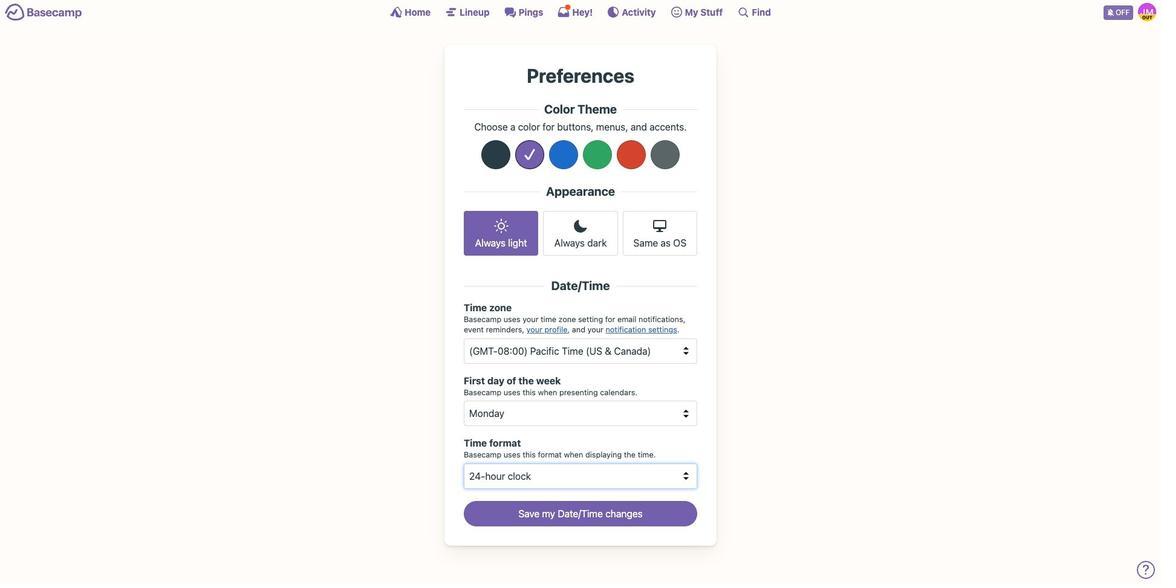 Task type: locate. For each thing, give the bounding box(es) containing it.
keyboard shortcut: ⌘ + / image
[[738, 6, 750, 18]]

None submit
[[464, 502, 698, 527]]

main element
[[0, 0, 1162, 24]]



Task type: describe. For each thing, give the bounding box(es) containing it.
jer mill image
[[1139, 3, 1157, 21]]

switch accounts image
[[5, 3, 82, 22]]



Task type: vqa. For each thing, say whether or not it's contained in the screenshot.
the Jer Mill ICON
yes



